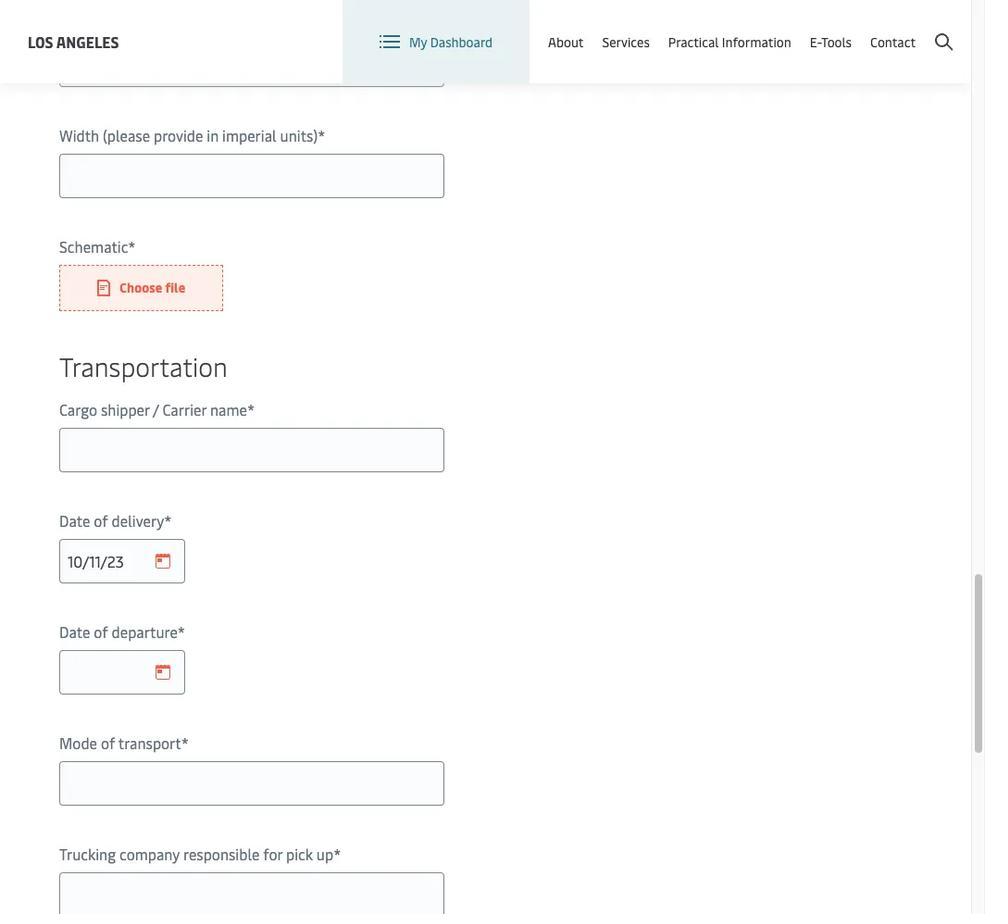 Task type: locate. For each thing, give the bounding box(es) containing it.
transportation
[[59, 348, 228, 384]]

los
[[28, 31, 53, 51]]

imperial up width (please provide in imperial units) text field
[[222, 125, 277, 145]]

1 vertical spatial units)
[[280, 125, 318, 145]]

e-tools
[[810, 33, 852, 50]]

provide
[[160, 14, 210, 34], [154, 125, 203, 145]]

of
[[94, 510, 108, 531], [94, 622, 108, 642], [101, 733, 115, 753]]

choose
[[120, 279, 162, 296]]

units)
[[287, 14, 324, 34], [280, 125, 318, 145]]

of left departure
[[94, 622, 108, 642]]

2 vertical spatial of
[[101, 733, 115, 753]]

global
[[804, 17, 847, 38]]

None text field
[[59, 539, 185, 584], [59, 650, 185, 695], [59, 539, 185, 584], [59, 650, 185, 695]]

imperial for length (please provide in imperial units)
[[229, 14, 283, 34]]

global menu button
[[763, 0, 907, 55]]

length (please provide in imperial units)
[[59, 14, 324, 34]]

1 vertical spatial provide
[[154, 125, 203, 145]]

imperial up length (please provide in imperial units) 'text field'
[[229, 14, 283, 34]]

date of delivery
[[59, 510, 164, 531]]

in for length (please provide in imperial units)
[[213, 14, 225, 34]]

(please right width
[[103, 125, 150, 145]]

imperial for width (please provide in imperial units)
[[222, 125, 277, 145]]

imperial
[[229, 14, 283, 34], [222, 125, 277, 145]]

1 vertical spatial (please
[[103, 125, 150, 145]]

responsible
[[183, 844, 260, 864]]

0 vertical spatial imperial
[[229, 14, 283, 34]]

my
[[409, 33, 427, 50]]

Mode of transport text field
[[59, 762, 445, 806]]

my dashboard
[[409, 33, 493, 50]]

0 vertical spatial (please
[[109, 14, 157, 34]]

0 vertical spatial units)
[[287, 14, 324, 34]]

(please for length
[[109, 14, 157, 34]]

0 vertical spatial date
[[59, 510, 90, 531]]

dashboard
[[430, 33, 493, 50]]

choose file button
[[59, 265, 223, 311]]

date for date of delivery
[[59, 510, 90, 531]]

1 vertical spatial in
[[207, 125, 219, 145]]

date left delivery
[[59, 510, 90, 531]]

date for date of departure
[[59, 622, 90, 642]]

date
[[59, 510, 90, 531], [59, 622, 90, 642]]

tools
[[822, 33, 852, 50]]

units) up length (please provide in imperial units) 'text field'
[[287, 14, 324, 34]]

of for delivery
[[94, 510, 108, 531]]

angeles
[[56, 31, 119, 51]]

1 vertical spatial imperial
[[222, 125, 277, 145]]

2 date from the top
[[59, 622, 90, 642]]

los angeles
[[28, 31, 119, 51]]

(please right length
[[109, 14, 157, 34]]

provide up width (please provide in imperial units) text field
[[154, 125, 203, 145]]

1 vertical spatial of
[[94, 622, 108, 642]]

length
[[59, 14, 106, 34]]

trucking
[[59, 844, 116, 864]]

contact button
[[871, 0, 916, 83]]

menu
[[850, 17, 888, 38]]

date left departure
[[59, 622, 90, 642]]

practical
[[669, 33, 719, 50]]

Cargo shipper / Carrier name text field
[[59, 428, 445, 472]]

e-tools button
[[810, 0, 852, 83]]

(please
[[109, 14, 157, 34], [103, 125, 150, 145]]

in
[[213, 14, 225, 34], [207, 125, 219, 145]]

units) up width (please provide in imperial units) text field
[[280, 125, 318, 145]]

trucking company responsible for pick up
[[59, 844, 334, 864]]

in up width (please provide in imperial units) text field
[[207, 125, 219, 145]]

0 vertical spatial of
[[94, 510, 108, 531]]

in up length (please provide in imperial units) 'text field'
[[213, 14, 225, 34]]

of right mode
[[101, 733, 115, 753]]

name
[[210, 399, 247, 420]]

0 vertical spatial provide
[[160, 14, 210, 34]]

of for transport
[[101, 733, 115, 753]]

1 date from the top
[[59, 510, 90, 531]]

services
[[603, 33, 650, 50]]

provide up length (please provide in imperial units) 'text field'
[[160, 14, 210, 34]]

1 vertical spatial date
[[59, 622, 90, 642]]

0 vertical spatial in
[[213, 14, 225, 34]]

of left delivery
[[94, 510, 108, 531]]

mode
[[59, 733, 97, 753]]

contact
[[871, 33, 916, 50]]

date of departure
[[59, 622, 178, 642]]



Task type: describe. For each thing, give the bounding box(es) containing it.
schematic
[[59, 236, 128, 257]]

practical information
[[669, 33, 792, 50]]

departure
[[112, 622, 178, 642]]

Trucking company responsible for pick up text field
[[59, 873, 445, 914]]

information
[[722, 33, 792, 50]]

e-
[[810, 33, 822, 50]]

cargo shipper / carrier name
[[59, 399, 247, 420]]

company
[[120, 844, 180, 864]]

practical information button
[[669, 0, 792, 83]]

cargo
[[59, 399, 97, 420]]

/
[[153, 399, 159, 420]]

width (please provide in imperial units)
[[59, 125, 318, 145]]

choose file
[[120, 279, 185, 296]]

pick
[[286, 844, 313, 864]]

for
[[263, 844, 283, 864]]

units) for width (please provide in imperial units)
[[280, 125, 318, 145]]

file
[[165, 279, 185, 296]]

services button
[[603, 0, 650, 83]]

my dashboard button
[[380, 0, 493, 83]]

up
[[317, 844, 334, 864]]

about button
[[548, 0, 584, 83]]

provide for width
[[154, 125, 203, 145]]

transport
[[118, 733, 181, 753]]

global menu
[[804, 17, 888, 38]]

in for width (please provide in imperial units)
[[207, 125, 219, 145]]

shipper
[[101, 399, 150, 420]]

(please for width
[[103, 125, 150, 145]]

of for departure
[[94, 622, 108, 642]]

about
[[548, 33, 584, 50]]

delivery
[[112, 510, 164, 531]]

units) for length (please provide in imperial units)
[[287, 14, 324, 34]]

width
[[59, 125, 99, 145]]

provide for length
[[160, 14, 210, 34]]

Length (please provide in imperial units) text field
[[59, 43, 445, 87]]

carrier
[[163, 399, 207, 420]]

Width (please provide in imperial units) text field
[[59, 154, 445, 198]]

los angeles link
[[28, 30, 119, 53]]

mode of transport
[[59, 733, 181, 753]]



Task type: vqa. For each thing, say whether or not it's contained in the screenshot.
grace
no



